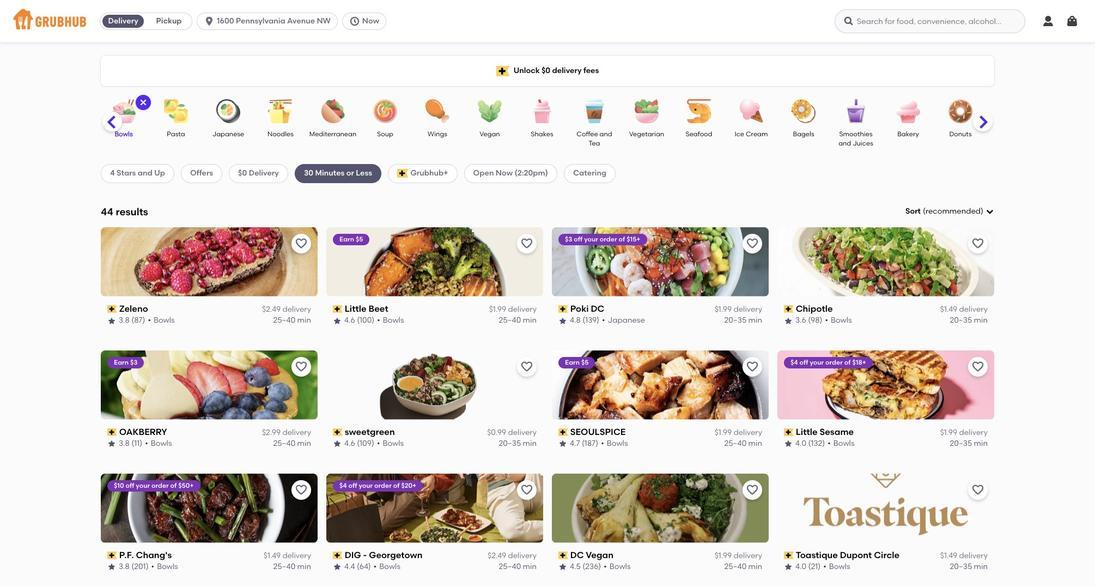 Task type: vqa. For each thing, say whether or not it's contained in the screenshot.


Task type: describe. For each thing, give the bounding box(es) containing it.
bagels
[[793, 130, 815, 138]]

44
[[101, 205, 113, 218]]

(21)
[[809, 562, 821, 571]]

delivery for zeleno
[[283, 305, 311, 314]]

(132)
[[809, 439, 825, 448]]

4.5 (236)
[[570, 562, 601, 571]]

3.8 (11)
[[119, 439, 142, 448]]

vegetarian image
[[628, 99, 666, 123]]

now inside now button
[[362, 16, 379, 26]]

tea
[[589, 140, 600, 147]]

(87)
[[131, 316, 145, 325]]

star icon image for dc vegan
[[559, 563, 567, 571]]

shakes image
[[523, 99, 561, 123]]

sweetgreen
[[345, 427, 395, 437]]

ice cream
[[735, 130, 768, 138]]

delivery for little sesame
[[960, 428, 988, 437]]

25–40 min for oakberry
[[273, 439, 311, 448]]

30 minutes or less
[[304, 169, 372, 178]]

sesame
[[820, 427, 854, 437]]

$2.49 delivery for zeleno
[[262, 305, 311, 314]]

less
[[356, 169, 372, 178]]

1600 pennsylvania avenue nw
[[217, 16, 331, 26]]

1 vertical spatial $3
[[130, 358, 138, 366]]

star icon image for zeleno
[[107, 316, 116, 325]]

4.4
[[344, 562, 355, 571]]

mediterranean
[[309, 130, 357, 138]]

• for seoulspice
[[601, 439, 604, 448]]

3.8 (201)
[[119, 562, 149, 571]]

star icon image for oakberry
[[107, 440, 116, 448]]

off for little
[[800, 358, 809, 366]]

(100)
[[357, 316, 375, 325]]

order for dc
[[600, 235, 617, 243]]

bowls for dc vegan
[[610, 562, 631, 571]]

0 vertical spatial vegan
[[480, 130, 500, 138]]

bowls for little sesame
[[834, 439, 855, 448]]

min for zeleno
[[297, 316, 311, 325]]

off for dig
[[349, 482, 357, 489]]

p.f. chang's  logo image
[[101, 473, 318, 543]]

nw
[[317, 16, 331, 26]]

zeleno
[[119, 303, 148, 314]]

min for sweetgreen
[[523, 439, 537, 448]]

subscription pass image for sweetgreen
[[333, 428, 343, 436]]

star icon image for little sesame
[[784, 440, 793, 448]]

25–40 for zeleno
[[273, 316, 296, 325]]

japanese image
[[209, 99, 247, 123]]

$1.99 for little beet
[[489, 305, 506, 314]]

$5 for seoulspice
[[582, 358, 589, 366]]

$2.49 for dig - georgetown
[[488, 551, 506, 560]]

subscription pass image for zeleno
[[107, 305, 117, 313]]

• bowls for dc vegan
[[604, 562, 631, 571]]

$1.49 delivery for p.f. chang's
[[264, 551, 311, 560]]

oakberry logo image
[[101, 350, 318, 420]]

grubhub+
[[411, 169, 448, 178]]

• for toastique dupont circle
[[824, 562, 827, 571]]

poki
[[570, 303, 589, 314]]

open now (2:20pm)
[[473, 169, 548, 178]]

ice
[[735, 130, 745, 138]]

oakberry
[[119, 427, 167, 437]]

seafood image
[[680, 99, 718, 123]]

4.0 for little sesame
[[796, 439, 807, 448]]

$10
[[114, 482, 124, 489]]

$4 off your order of $18+
[[791, 358, 867, 366]]

$1.49 delivery for chipotle
[[941, 305, 988, 314]]

4.0 (21)
[[796, 562, 821, 571]]

min for little beet
[[523, 316, 537, 325]]

toastique
[[796, 550, 838, 560]]

delivery for p.f. chang's
[[283, 551, 311, 560]]

4.0 (132)
[[796, 439, 825, 448]]

25–40 min for dig - georgetown
[[499, 562, 537, 571]]

$3 off your order of $15+
[[565, 235, 641, 243]]

sweetgreen logo image
[[326, 350, 543, 420]]

little sesame
[[796, 427, 854, 437]]

bowls for toastique dupont circle
[[829, 562, 851, 571]]

grubhub plus flag logo image for grubhub+
[[397, 169, 408, 178]]

delivery for poki dc
[[734, 305, 763, 314]]

delivery for sweetgreen
[[508, 428, 537, 437]]

3.6
[[796, 316, 807, 325]]

stars
[[117, 169, 136, 178]]

25–40 min for seoulspice
[[725, 439, 763, 448]]

off for poki
[[574, 235, 583, 243]]

vegan image
[[471, 99, 509, 123]]

georgetown
[[369, 550, 423, 560]]

pickup
[[156, 16, 182, 26]]

4.7
[[570, 439, 580, 448]]

little for little sesame
[[796, 427, 818, 437]]

• bowls for little beet
[[377, 316, 404, 325]]

(98)
[[808, 316, 823, 325]]

shakes
[[531, 130, 554, 138]]

of for poki dc
[[619, 235, 625, 243]]

little beet
[[345, 303, 388, 314]]

1 vertical spatial japanese
[[608, 316, 645, 325]]

pasta
[[167, 130, 185, 138]]

25–40 for dig - georgetown
[[499, 562, 521, 571]]

30
[[304, 169, 314, 178]]

• japanese
[[602, 316, 645, 325]]

(109)
[[357, 439, 374, 448]]

• bowls for little sesame
[[828, 439, 855, 448]]

main navigation navigation
[[0, 0, 1096, 43]]

dig
[[345, 550, 361, 560]]

juices
[[853, 140, 874, 147]]

• bowls for sweetgreen
[[377, 439, 404, 448]]

zeleno logo image
[[101, 227, 318, 296]]

toastique dupont circle
[[796, 550, 900, 560]]

noodles
[[268, 130, 294, 138]]

seafood
[[686, 130, 713, 138]]

(64)
[[357, 562, 371, 571]]

bakery image
[[890, 99, 928, 123]]

• for chipotle
[[825, 316, 828, 325]]

4.6 (109)
[[344, 439, 374, 448]]

fees
[[584, 66, 599, 75]]

20–35 for poki dc
[[725, 316, 747, 325]]

order for sesame
[[826, 358, 843, 366]]

min for seoulspice
[[749, 439, 763, 448]]

earn $5 for little beet
[[340, 235, 363, 243]]

-
[[363, 550, 367, 560]]

$1.99 delivery for little sesame
[[941, 428, 988, 437]]

poki dc logo image
[[552, 227, 769, 296]]

minutes
[[315, 169, 345, 178]]

save this restaurant image for little sesame
[[972, 360, 985, 373]]

sort ( recommended )
[[906, 207, 984, 216]]

bowls for oakberry
[[151, 439, 172, 448]]

poki dc
[[570, 303, 605, 314]]

(201)
[[131, 562, 149, 571]]

25–40 for p.f. chang's
[[273, 562, 296, 571]]

beet
[[369, 303, 388, 314]]

25–40 for dc vegan
[[725, 562, 747, 571]]

bowls for zeleno
[[154, 316, 175, 325]]

20–35 min for sweetgreen
[[499, 439, 537, 448]]

$20+
[[401, 482, 417, 489]]

seoulspice logo image
[[552, 350, 769, 420]]

$2.49 for zeleno
[[262, 305, 281, 314]]

3.8 for p.f. chang's
[[119, 562, 130, 571]]

subscription pass image for dc vegan
[[559, 552, 568, 559]]

25–40 min for p.f. chang's
[[273, 562, 311, 571]]

$1.99 delivery for seoulspice
[[715, 428, 763, 437]]

0 vertical spatial japanese
[[212, 130, 244, 138]]

)
[[981, 207, 984, 216]]

svg image inside 1600 pennsylvania avenue nw button
[[204, 16, 215, 27]]

chipotle
[[796, 303, 833, 314]]

(
[[923, 207, 926, 216]]

star icon image for chipotle
[[784, 316, 793, 325]]

• for little beet
[[377, 316, 380, 325]]

20–35 for chipotle
[[950, 316, 972, 325]]

4.8
[[570, 316, 581, 325]]

$1.49 for p.f. chang's
[[264, 551, 281, 560]]

bowls for sweetgreen
[[383, 439, 404, 448]]

star icon image for toastique dupont circle
[[784, 563, 793, 571]]

25–40 min for zeleno
[[273, 316, 311, 325]]

1 vertical spatial delivery
[[249, 169, 279, 178]]

4.5
[[570, 562, 581, 571]]

bowls down bowls image
[[115, 130, 133, 138]]

1 vertical spatial $0
[[238, 169, 247, 178]]

earn $5 for seoulspice
[[565, 358, 589, 366]]

4.0 for toastique dupont circle
[[796, 562, 807, 571]]

ice cream image
[[733, 99, 771, 123]]

4.4 (64)
[[344, 562, 371, 571]]

smoothies
[[840, 130, 873, 138]]

0 vertical spatial dc
[[591, 303, 605, 314]]

(139)
[[583, 316, 600, 325]]

4 stars and up
[[110, 169, 165, 178]]

star icon image for p.f. chang's
[[107, 563, 116, 571]]

lunch specials image
[[994, 99, 1032, 123]]

3.8 for zeleno
[[119, 316, 130, 325]]

• for p.f. chang's
[[151, 562, 154, 571]]

little sesame logo image
[[778, 350, 995, 420]]

• for sweetgreen
[[377, 439, 380, 448]]



Task type: locate. For each thing, give the bounding box(es) containing it.
subscription pass image for dig - georgetown
[[333, 552, 343, 559]]

• bowls right (98)
[[825, 316, 852, 325]]

• down 'chang's'
[[151, 562, 154, 571]]

• bowls right (87)
[[148, 316, 175, 325]]

subscription pass image
[[333, 305, 343, 313], [559, 305, 568, 313], [107, 428, 117, 436], [784, 428, 794, 436], [559, 552, 568, 559]]

0 horizontal spatial svg image
[[349, 16, 360, 27]]

Search for food, convenience, alcohol... search field
[[835, 9, 1026, 33]]

smoothies and juices
[[839, 130, 874, 147]]

0 vertical spatial 3.8
[[119, 316, 130, 325]]

delivery down the noodles
[[249, 169, 279, 178]]

delivery button
[[100, 13, 146, 30]]

3.8 left (11)
[[119, 439, 130, 448]]

unlock $0 delivery fees
[[514, 66, 599, 75]]

2 horizontal spatial earn
[[565, 358, 580, 366]]

star icon image for dig - georgetown
[[333, 563, 342, 571]]

$4 for little
[[791, 358, 798, 366]]

$0
[[542, 66, 551, 75], [238, 169, 247, 178]]

• right (21)
[[824, 562, 827, 571]]

$1.99 for poki dc
[[715, 305, 732, 314]]

• bowls down oakberry
[[145, 439, 172, 448]]

your for sesame
[[810, 358, 824, 366]]

and for coffee and tea
[[600, 130, 612, 138]]

subscription pass image for chipotle
[[784, 305, 794, 313]]

subscription pass image left p.f.
[[107, 552, 117, 559]]

of for little sesame
[[845, 358, 851, 366]]

1 vertical spatial $4
[[340, 482, 347, 489]]

min for dc vegan
[[749, 562, 763, 571]]

• right (11)
[[145, 439, 148, 448]]

0 horizontal spatial earn
[[114, 358, 129, 366]]

1 horizontal spatial $2.49 delivery
[[488, 551, 537, 560]]

4.6 for sweetgreen
[[344, 439, 355, 448]]

3.8 for oakberry
[[119, 439, 130, 448]]

0 vertical spatial and
[[600, 130, 612, 138]]

svg image inside now button
[[349, 16, 360, 27]]

min for dig - georgetown
[[523, 562, 537, 571]]

$0.99
[[487, 428, 506, 437]]

0 vertical spatial $4
[[791, 358, 798, 366]]

bakery
[[898, 130, 919, 138]]

bowls right (98)
[[831, 316, 852, 325]]

your
[[584, 235, 598, 243], [810, 358, 824, 366], [136, 482, 150, 489], [359, 482, 373, 489]]

1 horizontal spatial vegan
[[586, 550, 614, 560]]

min for poki dc
[[749, 316, 763, 325]]

subscription pass image left little sesame
[[784, 428, 794, 436]]

• right (64)
[[374, 562, 377, 571]]

1 horizontal spatial earn $5
[[565, 358, 589, 366]]

• bowls right (236)
[[604, 562, 631, 571]]

subscription pass image left oakberry
[[107, 428, 117, 436]]

0 vertical spatial delivery
[[108, 16, 138, 26]]

bowls down seoulspice
[[607, 439, 628, 448]]

order for chang's
[[151, 482, 169, 489]]

1 vertical spatial $2.49
[[488, 551, 506, 560]]

$15+
[[627, 235, 641, 243]]

subscription pass image for toastique dupont circle
[[784, 552, 794, 559]]

subscription pass image for oakberry
[[107, 428, 117, 436]]

subscription pass image left little beet
[[333, 305, 343, 313]]

noodles image
[[262, 99, 300, 123]]

0 vertical spatial 4.0
[[796, 439, 807, 448]]

japanese
[[212, 130, 244, 138], [608, 316, 645, 325]]

1 horizontal spatial earn
[[340, 235, 354, 243]]

$0 right the "offers"
[[238, 169, 247, 178]]

little up 4.0 (132)
[[796, 427, 818, 437]]

0 vertical spatial $5
[[356, 235, 363, 243]]

$2.49
[[262, 305, 281, 314], [488, 551, 506, 560]]

1 horizontal spatial and
[[600, 130, 612, 138]]

subscription pass image left chipotle
[[784, 305, 794, 313]]

$4 off your order of $20+
[[340, 482, 417, 489]]

• bowls down sesame
[[828, 439, 855, 448]]

• right the (187) in the bottom right of the page
[[601, 439, 604, 448]]

25–40 for little beet
[[499, 316, 521, 325]]

1 vertical spatial 4.0
[[796, 562, 807, 571]]

p.f.
[[119, 550, 134, 560]]

wings
[[428, 130, 447, 138]]

dupont
[[840, 550, 872, 560]]

up
[[154, 169, 165, 178]]

20–35 for sweetgreen
[[499, 439, 521, 448]]

4.6 left (100)
[[344, 316, 355, 325]]

unlock
[[514, 66, 540, 75]]

$1.49 delivery
[[941, 305, 988, 314], [264, 551, 311, 560], [941, 551, 988, 560]]

subscription pass image left toastique
[[784, 552, 794, 559]]

1 horizontal spatial japanese
[[608, 316, 645, 325]]

0 horizontal spatial vegan
[[480, 130, 500, 138]]

(2:20pm)
[[515, 169, 548, 178]]

delivery inside delivery button
[[108, 16, 138, 26]]

• right (98)
[[825, 316, 828, 325]]

and left up
[[138, 169, 153, 178]]

20–35 min for poki dc
[[725, 316, 763, 325]]

1 vertical spatial grubhub plus flag logo image
[[397, 169, 408, 178]]

soup image
[[366, 99, 404, 123]]

now button
[[342, 13, 391, 30]]

• right (87)
[[148, 316, 151, 325]]

donuts image
[[942, 99, 980, 123]]

pasta image
[[157, 99, 195, 123]]

bowls down 'chang's'
[[157, 562, 178, 571]]

and inside coffee and tea
[[600, 130, 612, 138]]

1 vertical spatial vegan
[[586, 550, 614, 560]]

• for zeleno
[[148, 316, 151, 325]]

1 vertical spatial dc
[[570, 550, 584, 560]]

pickup button
[[146, 13, 192, 30]]

bowls for dig - georgetown
[[380, 562, 401, 571]]

of left $20+
[[393, 482, 400, 489]]

1 3.8 from the top
[[119, 316, 130, 325]]

0 horizontal spatial $5
[[356, 235, 363, 243]]

star icon image left 4.4
[[333, 563, 342, 571]]

avenue
[[287, 16, 315, 26]]

1 horizontal spatial dc
[[591, 303, 605, 314]]

0 horizontal spatial $0
[[238, 169, 247, 178]]

0 vertical spatial $2.49
[[262, 305, 281, 314]]

order left $20+
[[374, 482, 392, 489]]

• bowls down 'chang's'
[[151, 562, 178, 571]]

None field
[[906, 206, 995, 217]]

results
[[116, 205, 148, 218]]

subscription pass image left poki
[[559, 305, 568, 313]]

4.0
[[796, 439, 807, 448], [796, 562, 807, 571]]

1 horizontal spatial $0
[[542, 66, 551, 75]]

and inside smoothies and juices
[[839, 140, 852, 147]]

1 vertical spatial 3.8
[[119, 439, 130, 448]]

• bowls down sweetgreen on the left of page
[[377, 439, 404, 448]]

subscription pass image left sweetgreen on the left of page
[[333, 428, 343, 436]]

cream
[[746, 130, 768, 138]]

subscription pass image for seoulspice
[[559, 428, 568, 436]]

order left $18+
[[826, 358, 843, 366]]

min for little sesame
[[974, 439, 988, 448]]

svg image
[[1066, 15, 1079, 28], [349, 16, 360, 27]]

$1.99 for little sesame
[[941, 428, 958, 437]]

or
[[347, 169, 354, 178]]

1 horizontal spatial grubhub plus flag logo image
[[496, 66, 509, 76]]

dc up (139)
[[591, 303, 605, 314]]

• right (139)
[[602, 316, 605, 325]]

2 vertical spatial and
[[138, 169, 153, 178]]

vegetarian
[[629, 130, 664, 138]]

star icon image left 4.8
[[559, 316, 567, 325]]

star icon image for sweetgreen
[[333, 440, 342, 448]]

2 horizontal spatial and
[[839, 140, 852, 147]]

1 vertical spatial now
[[496, 169, 513, 178]]

min for chipotle
[[974, 316, 988, 325]]

save this restaurant button
[[292, 234, 311, 253], [517, 234, 537, 253], [743, 234, 763, 253], [969, 234, 988, 253], [292, 357, 311, 376], [517, 357, 537, 376], [743, 357, 763, 376], [969, 357, 988, 376], [292, 480, 311, 500], [517, 480, 537, 500], [743, 480, 763, 500], [969, 480, 988, 500]]

0 horizontal spatial little
[[345, 303, 367, 314]]

vegan down vegan image
[[480, 130, 500, 138]]

1 horizontal spatial now
[[496, 169, 513, 178]]

3.8 down p.f.
[[119, 562, 130, 571]]

0 horizontal spatial $2.49
[[262, 305, 281, 314]]

your for -
[[359, 482, 373, 489]]

$0.99 delivery
[[487, 428, 537, 437]]

25–40 min for dc vegan
[[725, 562, 763, 571]]

2 3.8 from the top
[[119, 439, 130, 448]]

0 horizontal spatial earn $5
[[340, 235, 363, 243]]

and down smoothies
[[839, 140, 852, 147]]

0 horizontal spatial $2.49 delivery
[[262, 305, 311, 314]]

smoothies and juices image
[[837, 99, 875, 123]]

your down (98)
[[810, 358, 824, 366]]

4.6 left the (109)
[[344, 439, 355, 448]]

• bowls for seoulspice
[[601, 439, 628, 448]]

delivery
[[552, 66, 582, 75], [283, 305, 311, 314], [508, 305, 537, 314], [734, 305, 763, 314], [960, 305, 988, 314], [283, 428, 311, 437], [508, 428, 537, 437], [734, 428, 763, 437], [960, 428, 988, 437], [283, 551, 311, 560], [508, 551, 537, 560], [734, 551, 763, 560], [960, 551, 988, 560]]

0 horizontal spatial $4
[[340, 482, 347, 489]]

p.f. chang's
[[119, 550, 172, 560]]

save this restaurant image for little beet
[[521, 237, 534, 250]]

star icon image left 4.6 (100)
[[333, 316, 342, 325]]

bowls down the beet
[[383, 316, 404, 325]]

3.8
[[119, 316, 130, 325], [119, 439, 130, 448], [119, 562, 130, 571]]

none field containing sort
[[906, 206, 995, 217]]

4.0 left (21)
[[796, 562, 807, 571]]

4.0 left '(132)'
[[796, 439, 807, 448]]

4.6
[[344, 316, 355, 325], [344, 439, 355, 448]]

0 horizontal spatial $3
[[130, 358, 138, 366]]

open
[[473, 169, 494, 178]]

• bowls for chipotle
[[825, 316, 852, 325]]

soup
[[377, 130, 393, 138]]

off for p.f.
[[126, 482, 134, 489]]

44 results
[[101, 205, 148, 218]]

little for little beet
[[345, 303, 367, 314]]

1 horizontal spatial delivery
[[249, 169, 279, 178]]

$4 down 4.6 (109)
[[340, 482, 347, 489]]

1 vertical spatial little
[[796, 427, 818, 437]]

0 vertical spatial now
[[362, 16, 379, 26]]

star icon image
[[107, 316, 116, 325], [333, 316, 342, 325], [559, 316, 567, 325], [784, 316, 793, 325], [107, 440, 116, 448], [333, 440, 342, 448], [559, 440, 567, 448], [784, 440, 793, 448], [107, 563, 116, 571], [333, 563, 342, 571], [559, 563, 567, 571], [784, 563, 793, 571]]

$4 down 3.6
[[791, 358, 798, 366]]

1 horizontal spatial little
[[796, 427, 818, 437]]

grubhub plus flag logo image for unlock $0 delivery fees
[[496, 66, 509, 76]]

• bowls for dig - georgetown
[[374, 562, 401, 571]]

25–40 for oakberry
[[273, 439, 296, 448]]

now right nw
[[362, 16, 379, 26]]

chang's
[[136, 550, 172, 560]]

save this restaurant image
[[295, 237, 308, 250], [521, 237, 534, 250], [746, 360, 759, 373], [972, 360, 985, 373], [295, 483, 308, 496], [972, 483, 985, 496]]

delivery for seoulspice
[[734, 428, 763, 437]]

1 vertical spatial $5
[[582, 358, 589, 366]]

1 vertical spatial earn $5
[[565, 358, 589, 366]]

grubhub plus flag logo image left grubhub+
[[397, 169, 408, 178]]

order left $15+
[[600, 235, 617, 243]]

bowls right (87)
[[154, 316, 175, 325]]

delivery left pickup
[[108, 16, 138, 26]]

2 vertical spatial 3.8
[[119, 562, 130, 571]]

1600 pennsylvania avenue nw button
[[197, 13, 342, 30]]

dc up 4.5
[[570, 550, 584, 560]]

subscription pass image left seoulspice
[[559, 428, 568, 436]]

$1.99 delivery
[[489, 305, 537, 314], [715, 305, 763, 314], [715, 428, 763, 437], [941, 428, 988, 437], [715, 551, 763, 560]]

0 horizontal spatial and
[[138, 169, 153, 178]]

delivery for little beet
[[508, 305, 537, 314]]

• bowls for p.f. chang's
[[151, 562, 178, 571]]

vegan
[[480, 130, 500, 138], [586, 550, 614, 560]]

20–35
[[725, 316, 747, 325], [950, 316, 972, 325], [499, 439, 521, 448], [950, 439, 972, 448], [950, 562, 972, 571]]

bagels image
[[785, 99, 823, 123]]

1600
[[217, 16, 234, 26]]

offers
[[190, 169, 213, 178]]

bowls image
[[105, 99, 143, 123]]

$4
[[791, 358, 798, 366], [340, 482, 347, 489]]

1 horizontal spatial svg image
[[1066, 15, 1079, 28]]

0 vertical spatial $2.49 delivery
[[262, 305, 311, 314]]

1 4.0 from the top
[[796, 439, 807, 448]]

star icon image left 4.6 (109)
[[333, 440, 342, 448]]

$1.99 delivery for little beet
[[489, 305, 537, 314]]

bowls down sesame
[[834, 439, 855, 448]]

save this restaurant image
[[746, 237, 759, 250], [972, 237, 985, 250], [295, 360, 308, 373], [521, 360, 534, 373], [521, 483, 534, 496], [746, 483, 759, 496]]

little beet logo image
[[326, 227, 543, 296]]

save this restaurant image for p.f. chang's
[[295, 483, 308, 496]]

little up 4.6 (100)
[[345, 303, 367, 314]]

star icon image left 3.8 (11)
[[107, 440, 116, 448]]

$2.49 delivery
[[262, 305, 311, 314], [488, 551, 537, 560]]

1 horizontal spatial $3
[[565, 235, 573, 243]]

your left $15+
[[584, 235, 598, 243]]

seoulspice
[[570, 427, 626, 437]]

$2.49 delivery for dig - georgetown
[[488, 551, 537, 560]]

now
[[362, 16, 379, 26], [496, 169, 513, 178]]

your down the (109)
[[359, 482, 373, 489]]

off
[[574, 235, 583, 243], [800, 358, 809, 366], [126, 482, 134, 489], [349, 482, 357, 489]]

chipotle logo image
[[778, 227, 995, 296]]

$2.99
[[262, 428, 281, 437]]

of left $15+
[[619, 235, 625, 243]]

$50+
[[178, 482, 194, 489]]

• right the (109)
[[377, 439, 380, 448]]

0 vertical spatial $3
[[565, 235, 573, 243]]

star icon image left 3.8 (87)
[[107, 316, 116, 325]]

star icon image left 4.5
[[559, 563, 567, 571]]

$0 right unlock
[[542, 66, 551, 75]]

star icon image left 3.8 (201)
[[107, 563, 116, 571]]

$0 delivery
[[238, 169, 279, 178]]

2 4.6 from the top
[[344, 439, 355, 448]]

$10 off your order of $50+
[[114, 482, 194, 489]]

3.6 (98)
[[796, 316, 823, 325]]

star icon image left 4.7
[[559, 440, 567, 448]]

toastique dupont circle logo image
[[778, 473, 995, 543]]

1 vertical spatial $2.49 delivery
[[488, 551, 537, 560]]

dig - georgetown logo image
[[326, 473, 543, 543]]

3.8 left (87)
[[119, 316, 130, 325]]

grubhub plus flag logo image
[[496, 66, 509, 76], [397, 169, 408, 178]]

0 horizontal spatial delivery
[[108, 16, 138, 26]]

bowls for chipotle
[[831, 316, 852, 325]]

coffee and tea image
[[576, 99, 614, 123]]

0 vertical spatial grubhub plus flag logo image
[[496, 66, 509, 76]]

0 horizontal spatial grubhub plus flag logo image
[[397, 169, 408, 178]]

of for p.f. chang's
[[170, 482, 177, 489]]

0 vertical spatial earn $5
[[340, 235, 363, 243]]

$1.99 for seoulspice
[[715, 428, 732, 437]]

(11)
[[131, 439, 142, 448]]

of left $18+
[[845, 358, 851, 366]]

1 vertical spatial and
[[839, 140, 852, 147]]

bowls for little beet
[[383, 316, 404, 325]]

• bowls down dig - georgetown
[[374, 562, 401, 571]]

• for dc vegan
[[604, 562, 607, 571]]

• bowls down the beet
[[377, 316, 404, 325]]

dig - georgetown
[[345, 550, 423, 560]]

20–35 for little sesame
[[950, 439, 972, 448]]

0 vertical spatial $0
[[542, 66, 551, 75]]

star icon image left 3.6
[[784, 316, 793, 325]]

your right $10
[[136, 482, 150, 489]]

your for dc
[[584, 235, 598, 243]]

svg image inside field
[[986, 207, 995, 216]]

vegan up (236)
[[586, 550, 614, 560]]

star icon image for poki dc
[[559, 316, 567, 325]]

1 4.6 from the top
[[344, 316, 355, 325]]

svg image
[[1042, 15, 1055, 28], [204, 16, 215, 27], [844, 16, 855, 27], [139, 98, 148, 107], [986, 207, 995, 216]]

bowls down oakberry
[[151, 439, 172, 448]]

delivery for toastique dupont circle
[[960, 551, 988, 560]]

4
[[110, 169, 115, 178]]

star icon image left 4.0 (132)
[[784, 440, 793, 448]]

bowls right (236)
[[610, 562, 631, 571]]

subscription pass image left dc vegan
[[559, 552, 568, 559]]

bowls down 'toastique dupont circle'
[[829, 562, 851, 571]]

4.7 (187)
[[570, 439, 599, 448]]

• bowls for toastique dupont circle
[[824, 562, 851, 571]]

• for dig - georgetown
[[374, 562, 377, 571]]

subscription pass image left zeleno
[[107, 305, 117, 313]]

coffee and tea
[[577, 130, 612, 147]]

japanese down japanese "image"
[[212, 130, 244, 138]]

• for oakberry
[[145, 439, 148, 448]]

2 4.0 from the top
[[796, 562, 807, 571]]

subscription pass image left dig
[[333, 552, 343, 559]]

0 horizontal spatial now
[[362, 16, 379, 26]]

now right open
[[496, 169, 513, 178]]

0 vertical spatial little
[[345, 303, 367, 314]]

(187)
[[582, 439, 599, 448]]

star icon image left 4.0 (21)
[[784, 563, 793, 571]]

earn for little beet
[[340, 235, 354, 243]]

japanese right (139)
[[608, 316, 645, 325]]

(236)
[[583, 562, 601, 571]]

1 horizontal spatial $2.49
[[488, 551, 506, 560]]

bowls for seoulspice
[[607, 439, 628, 448]]

delivery for oakberry
[[283, 428, 311, 437]]

0 vertical spatial 4.6
[[344, 316, 355, 325]]

3.8 (87)
[[119, 316, 145, 325]]

bowls down georgetown
[[380, 562, 401, 571]]

0 horizontal spatial dc
[[570, 550, 584, 560]]

• bowls down 'toastique dupont circle'
[[824, 562, 851, 571]]

• right (236)
[[604, 562, 607, 571]]

$18+
[[853, 358, 867, 366]]

recommended
[[926, 207, 981, 216]]

wings image
[[419, 99, 457, 123]]

mediterranean image
[[314, 99, 352, 123]]

earn $3
[[114, 358, 138, 366]]

• down the beet
[[377, 316, 380, 325]]

dc vegan
[[570, 550, 614, 560]]

order left $50+
[[151, 482, 169, 489]]

0 horizontal spatial japanese
[[212, 130, 244, 138]]

• bowls down seoulspice
[[601, 439, 628, 448]]

3 3.8 from the top
[[119, 562, 130, 571]]

• bowls
[[148, 316, 175, 325], [377, 316, 404, 325], [825, 316, 852, 325], [145, 439, 172, 448], [377, 439, 404, 448], [601, 439, 628, 448], [828, 439, 855, 448], [151, 562, 178, 571], [374, 562, 401, 571], [604, 562, 631, 571], [824, 562, 851, 571]]

of left $50+
[[170, 482, 177, 489]]

min
[[297, 316, 311, 325], [523, 316, 537, 325], [749, 316, 763, 325], [974, 316, 988, 325], [297, 439, 311, 448], [523, 439, 537, 448], [749, 439, 763, 448], [974, 439, 988, 448], [297, 562, 311, 571], [523, 562, 537, 571], [749, 562, 763, 571], [974, 562, 988, 571]]

$3
[[565, 235, 573, 243], [130, 358, 138, 366]]

and for smoothies and juices
[[839, 140, 852, 147]]

$5 for little beet
[[356, 235, 363, 243]]

subscription pass image
[[107, 305, 117, 313], [784, 305, 794, 313], [333, 428, 343, 436], [559, 428, 568, 436], [107, 552, 117, 559], [333, 552, 343, 559], [784, 552, 794, 559]]

1 horizontal spatial $5
[[582, 358, 589, 366]]

min for p.f. chang's
[[297, 562, 311, 571]]

grubhub plus flag logo image left unlock
[[496, 66, 509, 76]]

and up tea
[[600, 130, 612, 138]]

subscription pass image for little beet
[[333, 305, 343, 313]]

dc vegan logo image
[[552, 473, 769, 543]]

• down little sesame
[[828, 439, 831, 448]]

1 horizontal spatial $4
[[791, 358, 798, 366]]

20–35 min for chipotle
[[950, 316, 988, 325]]

20–35 min for little sesame
[[950, 439, 988, 448]]

bowls down sweetgreen on the left of page
[[383, 439, 404, 448]]

$1.99 for dc vegan
[[715, 551, 732, 560]]

1 vertical spatial 4.6
[[344, 439, 355, 448]]



